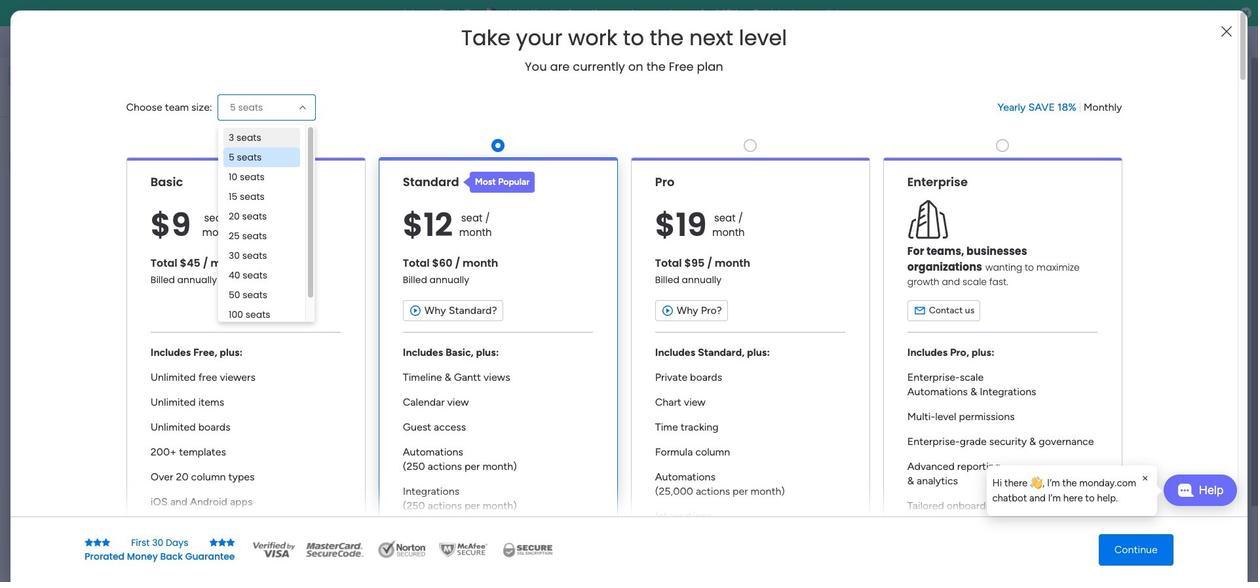 Task type: locate. For each thing, give the bounding box(es) containing it.
norton secured image
[[373, 540, 432, 560]]

basic tier selected option
[[126, 157, 365, 582]]

0 horizontal spatial component image
[[258, 286, 270, 298]]

verified by visa image
[[251, 540, 297, 560]]

dialog
[[988, 465, 1158, 516]]

component image for public board icon
[[258, 286, 270, 298]]

star image
[[85, 538, 93, 547], [93, 538, 102, 547], [102, 538, 110, 547], [209, 538, 218, 547], [218, 538, 226, 547]]

0 vertical spatial option
[[8, 66, 159, 87]]

remove from favorites image
[[394, 266, 407, 279]]

close update feed (inbox) image
[[242, 338, 258, 354]]

mastercard secure code image
[[302, 540, 367, 560]]

2 component image from the left
[[439, 286, 451, 298]]

option
[[8, 66, 159, 87], [8, 88, 159, 109], [0, 181, 167, 184]]

1 horizontal spatial component image
[[439, 286, 451, 298]]

component image down public board image
[[439, 286, 451, 298]]

5 star image from the left
[[218, 538, 226, 547]]

list box
[[0, 179, 167, 403]]

public board image
[[258, 265, 273, 280]]

section head inside standard tier selected option
[[463, 172, 535, 193]]

1 component image from the left
[[258, 286, 270, 298]]

close recently visited image
[[242, 133, 258, 149]]

section head
[[463, 172, 535, 193]]

2 star image from the left
[[93, 538, 102, 547]]

standard tier selected option
[[379, 157, 618, 582]]

component image
[[258, 286, 270, 298], [439, 286, 451, 298]]

enterprise tier selected option
[[883, 157, 1123, 582]]

jacob simon image
[[1222, 31, 1243, 52]]

mcafee secure image
[[437, 540, 489, 560]]

heading
[[461, 26, 787, 50]]

component image down public board icon
[[258, 286, 270, 298]]



Task type: describe. For each thing, give the bounding box(es) containing it.
pro tier selected option
[[631, 157, 870, 582]]

component image for public board image
[[439, 286, 451, 298]]

quick search results list box
[[242, 149, 972, 323]]

help center element
[[1003, 402, 1200, 455]]

1 star image from the left
[[85, 538, 93, 547]]

templates image image
[[1015, 125, 1188, 216]]

billing cycle selection group
[[998, 100, 1123, 115]]

3 star image from the left
[[102, 538, 110, 547]]

star image
[[226, 538, 235, 547]]

public board image
[[439, 265, 453, 280]]

workspace image
[[264, 558, 295, 582]]

2 vertical spatial option
[[0, 181, 167, 184]]

4 star image from the left
[[209, 538, 218, 547]]

ssl encrypted image
[[495, 540, 560, 560]]

close my workspaces image
[[242, 518, 258, 534]]

1 element
[[374, 338, 390, 354]]

chat bot icon image
[[1178, 484, 1194, 497]]

1 vertical spatial option
[[8, 88, 159, 109]]

tier options list box
[[126, 134, 1123, 582]]



Task type: vqa. For each thing, say whether or not it's contained in the screenshot.
Content directory on the bottom left of page
no



